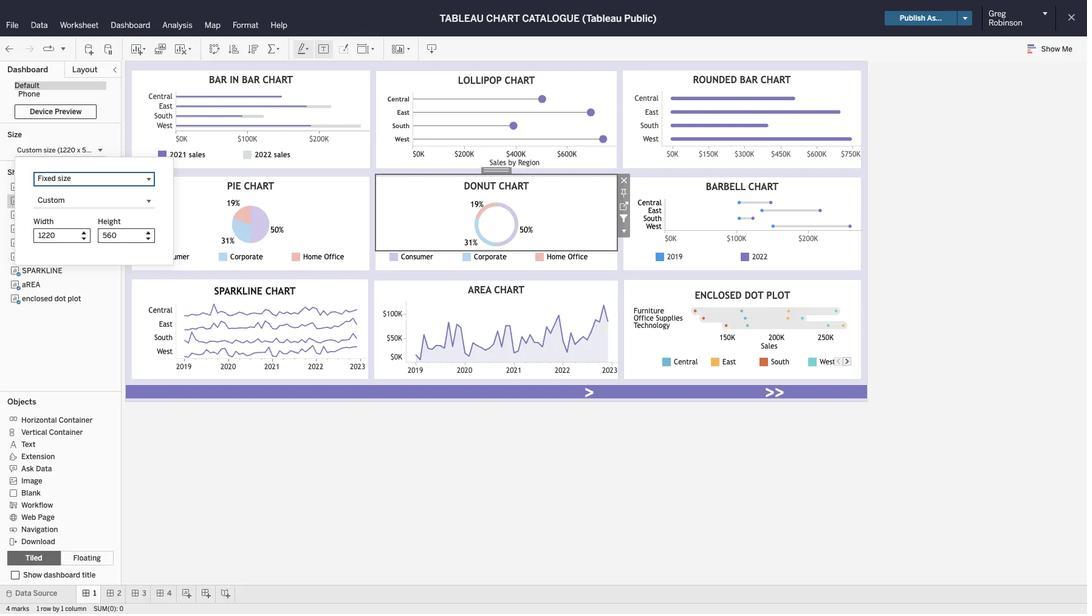 Task type: locate. For each thing, give the bounding box(es) containing it.
collapse image
[[111, 66, 119, 74]]

0 horizontal spatial office
[[324, 253, 344, 261]]

central, region. press space to toggle selection. press escape to go back to the left margin. use arrow keys to navigate headers text field for sparkline chart
[[144, 303, 176, 317]]

sparkline for sparkline
[[22, 267, 62, 275]]

1 vertical spatial dashboard
[[7, 65, 48, 74]]

area
[[22, 281, 40, 289]]

home office option
[[290, 251, 363, 263], [534, 251, 607, 263]]

east option
[[710, 356, 758, 368]]

2022 up pie chart
[[255, 151, 272, 159]]

fix height image
[[618, 187, 630, 199]]

0 vertical spatial show
[[1042, 45, 1061, 54]]

2019
[[668, 253, 683, 261]]

2022
[[255, 151, 272, 159], [753, 253, 768, 261]]

container up vertical container option on the bottom of page
[[59, 416, 93, 425]]

0 horizontal spatial corporate
[[230, 253, 263, 261]]

consumer inside option
[[401, 253, 433, 261]]

1 home office option from the left
[[290, 251, 363, 263]]

2 corporate option from the left
[[461, 251, 534, 263]]

0 horizontal spatial east, region. press space to toggle selection. press escape to go back to the left margin. use arrow keys to navigate headers text field
[[144, 317, 176, 331]]

South, Region. Press Space to toggle selection. Press Escape to go back to the left margin. Use arrow keys to navigate headers text field
[[132, 111, 176, 121], [623, 119, 662, 133], [624, 215, 665, 223], [144, 331, 176, 345]]

totals image
[[267, 43, 281, 55]]

2 vertical spatial west, region. press space to toggle selection. press escape to go back to the left margin. use arrow keys to navigate headers text field
[[144, 345, 176, 359]]

east, region. press space to toggle selection. press escape to go back to the left margin. use arrow keys to navigate headers text field for rounded bar chart
[[623, 105, 662, 119]]

2022 for 2022
[[753, 253, 768, 261]]

sales up pie chart
[[274, 151, 291, 159]]

container
[[59, 416, 93, 425], [49, 429, 83, 437]]

show me button
[[1022, 40, 1084, 58]]

4 right the 3
[[167, 590, 172, 598]]

West, Region. Press Space to toggle selection. Press Escape to go back to the left margin. Use arrow keys to navigate headers text field
[[376, 133, 413, 146], [623, 133, 662, 146]]

4 marks
[[6, 606, 29, 613]]

hide mark labels image
[[318, 43, 330, 55]]

marks. press enter to open the view data window.. use arrow keys to navigate data visualization elements. image down the lollipop chart
[[413, 92, 617, 147]]

Technology, Category. Press Space to toggle selection. Press Escape to go back to the left margin. Use arrow keys to navigate headers text field
[[630, 322, 684, 330]]

marks. press enter to open the view data window.. use arrow keys to navigate data visualization elements. image for enclosed dot plot
[[684, 308, 855, 330]]

corporate option
[[217, 251, 290, 263], [461, 251, 534, 263]]

1 horizontal spatial barbell
[[706, 181, 746, 193]]

ask data
[[21, 465, 52, 474]]

duplicate image
[[154, 43, 167, 55]]

marks. press enter to open the view data window.. use arrow keys to navigate data visualization elements. image down barbell chart
[[665, 199, 862, 231]]

south option
[[758, 356, 807, 368]]

1 left row
[[37, 606, 39, 613]]

bar
[[209, 74, 227, 86], [242, 74, 260, 86], [740, 74, 758, 86]]

1 vertical spatial west, region. press space to toggle selection. press escape to go back to the left margin. use arrow keys to navigate headers text field
[[624, 223, 665, 230]]

0 vertical spatial barbell
[[706, 181, 746, 193]]

Central, Region. Press Space to toggle selection. Press Escape to go back to the left margin. Use arrow keys to navigate headers text field
[[132, 92, 176, 102], [376, 92, 413, 106], [144, 303, 176, 317]]

1 vertical spatial east, region. press space to toggle selection. press escape to go back to the left margin. use arrow keys to navigate headers text field
[[144, 317, 176, 331]]

rounded
[[22, 239, 53, 247]]

area chart
[[468, 285, 525, 296]]

corporate option for 1st home office option
[[217, 251, 290, 263]]

corporate up 'area chart'
[[474, 253, 507, 261]]

2021
[[170, 151, 187, 159]]

0 horizontal spatial sparkline
[[22, 267, 62, 275]]

1 horizontal spatial home office
[[547, 253, 588, 261]]

0 horizontal spatial bar
[[209, 74, 227, 86]]

560)
[[82, 147, 97, 154]]

dashboard up new worksheet image
[[111, 21, 150, 30]]

data for data
[[31, 21, 48, 30]]

home for first home office option from right
[[547, 253, 566, 261]]

new data source image
[[83, 43, 95, 55]]

home office
[[303, 253, 344, 261], [547, 253, 588, 261]]

2021 sales
[[170, 151, 205, 159]]

0 vertical spatial container
[[59, 416, 93, 425]]

south, region. press space to toggle selection. press escape to go back to the left margin. use arrow keys to navigate headers text field for bar
[[132, 111, 176, 121]]

2 sales from the left
[[274, 151, 291, 159]]

2 home from the left
[[547, 253, 566, 261]]

device
[[30, 108, 53, 116]]

extension
[[21, 453, 55, 461]]

sparkline inside application
[[214, 286, 263, 297]]

1 home from the left
[[303, 253, 322, 261]]

Furniture, Category. Press Space to toggle selection. Press Escape to go back to the left margin. Use arrow keys to navigate headers text field
[[630, 308, 684, 315]]

horizontal container option
[[7, 414, 105, 426]]

1 horizontal spatial east, region. press space to toggle selection. press escape to go back to the left margin. use arrow keys to navigate headers text field
[[376, 106, 413, 119]]

corporate up sparkline chart
[[230, 253, 263, 261]]

enclosed dot plot
[[695, 290, 791, 302]]

list box
[[7, 181, 114, 388]]

bar
[[22, 225, 33, 233], [43, 225, 54, 233], [54, 239, 66, 247]]

0 horizontal spatial home
[[303, 253, 322, 261]]

0 vertical spatial 4
[[167, 590, 172, 598]]

1 horizontal spatial office
[[568, 253, 588, 261]]

donut
[[464, 181, 496, 192]]

worksheet
[[60, 21, 99, 30]]

2 office from the left
[[568, 253, 588, 261]]

sparkline chart
[[214, 286, 296, 297]]

barbell for barbell
[[22, 211, 55, 219]]

ask data option
[[7, 463, 105, 475]]

2021 sales option
[[156, 149, 241, 161]]

3 bar from the left
[[740, 74, 758, 86]]

dashboard up "default"
[[7, 65, 48, 74]]

1 vertical spatial barbell
[[22, 211, 55, 219]]

1 horizontal spatial bar
[[242, 74, 260, 86]]

marks. press enter to open the view data window.. use arrow keys to navigate data visualization elements. image for lollipop chart
[[413, 92, 617, 147]]

corporate for corporate option corresponding to first home office option from right
[[474, 253, 507, 261]]

East, Region. Press Space to toggle selection. Press Escape to go back to the left margin. Use arrow keys to navigate headers text field
[[132, 102, 176, 111], [623, 105, 662, 119], [624, 207, 665, 215]]

objects
[[7, 398, 36, 407]]

1 horizontal spatial show
[[1042, 45, 1061, 54]]

publish
[[900, 14, 926, 22]]

1 consumer from the left
[[157, 253, 190, 261]]

replay animation image
[[43, 43, 55, 55]]

bar right the rounded at the right top of page
[[740, 74, 758, 86]]

sales right 2021 on the top left of the page
[[189, 151, 205, 159]]

1 horizontal spatial home office option
[[534, 251, 607, 263]]

pause auto updates image
[[103, 43, 115, 55]]

download
[[21, 538, 55, 546]]

1 vertical spatial 4
[[6, 606, 10, 613]]

2 home office from the left
[[547, 253, 588, 261]]

robinson
[[989, 18, 1023, 27]]

enclosed
[[695, 290, 742, 302]]

corporate option up sparkline chart
[[217, 251, 290, 263]]

web page option
[[7, 511, 105, 523]]

(1220
[[57, 147, 75, 154]]

0 horizontal spatial home office
[[303, 253, 344, 261]]

West, Region. Press Space to toggle selection. Press Escape to go back to the left margin. Use arrow keys to navigate headers text field
[[132, 121, 176, 131], [624, 223, 665, 230], [144, 345, 176, 359]]

bar right in on the top of page
[[43, 225, 54, 233]]

2 horizontal spatial bar
[[740, 74, 758, 86]]

east, region. press space to toggle selection. press escape to go back to the left margin. use arrow keys to navigate headers text field for lollipop chart
[[376, 106, 413, 119]]

2 horizontal spatial 1
[[93, 590, 96, 598]]

1 vertical spatial central, region. press space to toggle selection. press escape to go back to the left margin. use arrow keys to navigate headers text field
[[624, 199, 665, 207]]

show left me
[[1042, 45, 1061, 54]]

consumer option
[[388, 251, 461, 263]]

1 home office from the left
[[303, 253, 344, 261]]

0 horizontal spatial show
[[23, 572, 42, 580]]

marks. press enter to open the view data window.. use arrow keys to navigate data visualization elements. image down sparkline chart
[[176, 303, 366, 359]]

1 horizontal spatial corporate
[[474, 253, 507, 261]]

chart for barbell chart
[[749, 181, 779, 193]]

sales for 2021 sales
[[189, 151, 205, 159]]

marks. press enter to open the view data window.. use arrow keys to navigate data visualization elements. image down bar in bar chart
[[176, 92, 370, 131]]

bar right in
[[242, 74, 260, 86]]

marks
[[11, 606, 29, 613]]

2 west, region. press space to toggle selection. press escape to go back to the left margin. use arrow keys to navigate headers text field from the left
[[623, 133, 662, 146]]

chart
[[486, 12, 520, 24], [263, 74, 293, 86], [761, 74, 791, 86], [505, 75, 535, 86], [244, 181, 274, 192], [499, 181, 529, 192], [749, 181, 779, 193], [494, 285, 525, 296], [265, 286, 296, 297]]

0 vertical spatial 2022
[[255, 151, 272, 159]]

0 horizontal spatial consumer
[[157, 253, 190, 261]]

data up replay animation icon
[[31, 21, 48, 30]]

new worksheet image
[[130, 43, 147, 55]]

2022 for 2022 sales
[[255, 151, 272, 159]]

corporate option up 'area chart'
[[461, 251, 534, 263]]

dashboard
[[111, 21, 150, 30], [7, 65, 48, 74]]

2022 sales option
[[241, 149, 326, 161]]

greg
[[989, 9, 1007, 18]]

bar left in
[[209, 74, 227, 86]]

area
[[468, 285, 492, 296]]

1 sales from the left
[[189, 151, 205, 159]]

file
[[6, 21, 19, 30]]

chart for area chart
[[494, 285, 525, 296]]

1 vertical spatial 2022
[[753, 253, 768, 261]]

marks. press enter to open the view data window.. use arrow keys to navigate data visualization elements. image down 'area chart'
[[406, 302, 618, 363]]

home office for 1st home office option
[[303, 253, 344, 261]]

download option
[[7, 536, 105, 548]]

1 horizontal spatial west, region. press space to toggle selection. press escape to go back to the left margin. use arrow keys to navigate headers text field
[[623, 133, 662, 146]]

source
[[33, 590, 57, 598]]

office for 1st home office option
[[324, 253, 344, 261]]

custom
[[17, 147, 42, 154]]

4 left marks
[[6, 606, 10, 613]]

1 office from the left
[[324, 253, 344, 261]]

1 horizontal spatial home
[[547, 253, 566, 261]]

1 horizontal spatial 2022
[[753, 253, 768, 261]]

application
[[122, 61, 1086, 584]]

Central, Region. Press Space to toggle selection. Press Escape to go back to the left margin. Use arrow keys to navigate headers text field
[[623, 92, 662, 105], [624, 199, 665, 207]]

0 horizontal spatial corporate option
[[217, 251, 290, 263]]

4 for 4
[[167, 590, 172, 598]]

0 horizontal spatial west, region. press space to toggle selection. press escape to go back to the left margin. use arrow keys to navigate headers text field
[[376, 133, 413, 146]]

download image
[[426, 43, 438, 55]]

Height text field
[[98, 229, 155, 243]]

0 horizontal spatial 4
[[6, 606, 10, 613]]

1 corporate from the left
[[230, 253, 263, 261]]

preview
[[55, 108, 82, 116]]

marks. press enter to open the view data window.. use arrow keys to navigate data visualization elements. image down "rounded bar chart"
[[662, 92, 862, 147]]

0 horizontal spatial home office option
[[290, 251, 363, 263]]

format workbook image
[[337, 43, 350, 55]]

2 consumer from the left
[[401, 253, 433, 261]]

sparkline inside list box
[[22, 267, 62, 275]]

data up marks
[[15, 590, 31, 598]]

barbell chart
[[706, 181, 779, 193]]

rounded bar
[[22, 239, 66, 247]]

1 corporate option from the left
[[217, 251, 290, 263]]

1 vertical spatial show
[[23, 572, 42, 580]]

1 vertical spatial container
[[49, 429, 83, 437]]

phone
[[18, 90, 40, 98]]

0 vertical spatial data
[[31, 21, 48, 30]]

0
[[120, 606, 124, 613]]

show for show me
[[1042, 45, 1061, 54]]

1 west, region. press space to toggle selection. press escape to go back to the left margin. use arrow keys to navigate headers text field from the left
[[376, 133, 413, 146]]

marks. press enter to open the view data window.. use arrow keys to navigate data visualization elements. image down plot
[[684, 308, 855, 330]]

1 horizontal spatial consumer
[[401, 253, 433, 261]]

0 vertical spatial central, region. press space to toggle selection. press escape to go back to the left margin. use arrow keys to navigate headers text field
[[623, 92, 662, 105]]

barbell inside application
[[706, 181, 746, 193]]

west, region. press space to toggle selection. press escape to go back to the left margin. use arrow keys to navigate headers text field for barbell chart
[[624, 223, 665, 230]]

show
[[1042, 45, 1061, 54], [23, 572, 42, 580]]

1 horizontal spatial sales
[[274, 151, 291, 159]]

remove from dashboard image
[[618, 174, 630, 187]]

2 corporate from the left
[[474, 253, 507, 261]]

0 vertical spatial west, region. press space to toggle selection. press escape to go back to the left margin. use arrow keys to navigate headers text field
[[132, 121, 176, 131]]

layout
[[72, 65, 98, 74]]

central, region. press space to toggle selection. press escape to go back to the left margin. use arrow keys to navigate headers text field for bar in bar chart
[[132, 92, 176, 102]]

1 down "title"
[[93, 590, 96, 598]]

0 vertical spatial east, region. press space to toggle selection. press escape to go back to the left margin. use arrow keys to navigate headers text field
[[376, 106, 413, 119]]

1 horizontal spatial sparkline
[[214, 286, 263, 297]]

marks. press enter to open the view data window.. use arrow keys to navigate data visualization elements. image
[[176, 92, 370, 131], [662, 92, 862, 147], [413, 92, 617, 147], [132, 198, 370, 251], [376, 198, 618, 251], [665, 199, 862, 231], [406, 302, 618, 363], [176, 303, 366, 359], [684, 308, 855, 330]]

0 horizontal spatial 1
[[37, 606, 39, 613]]

1 row by 1 column
[[37, 606, 86, 613]]

show down tiled
[[23, 572, 42, 580]]

barbell inside list box
[[22, 211, 55, 219]]

1 horizontal spatial 1
[[61, 606, 64, 613]]

1 horizontal spatial 4
[[167, 590, 172, 598]]

1 vertical spatial data
[[36, 465, 52, 474]]

corporate
[[230, 253, 263, 261], [474, 253, 507, 261]]

East, Region. Press Space to toggle selection. Press Escape to go back to the left margin. Use arrow keys to navigate headers text field
[[376, 106, 413, 119], [144, 317, 176, 331]]

title
[[82, 572, 96, 580]]

Width text field
[[33, 229, 91, 243]]

1
[[93, 590, 96, 598], [37, 606, 39, 613], [61, 606, 64, 613]]

show inside button
[[1042, 45, 1061, 54]]

0 horizontal spatial 2022
[[255, 151, 272, 159]]

donut chart
[[464, 181, 529, 192]]

togglestate option group
[[7, 551, 114, 566]]

1 right by
[[61, 606, 64, 613]]

analysis
[[163, 21, 193, 30]]

0 horizontal spatial sales
[[189, 151, 205, 159]]

navigation
[[21, 526, 58, 534]]

south, region. press space to toggle selection. press escape to go back to the left margin. use arrow keys to navigate headers text field for barbell
[[624, 215, 665, 223]]

sort segment ascending by 0 image
[[228, 43, 240, 55]]

x
[[77, 147, 80, 154]]

container for horizontal container
[[59, 416, 93, 425]]

size
[[7, 131, 22, 139]]

chart for sparkline chart
[[265, 286, 296, 297]]

donut
[[22, 197, 42, 206]]

navigation option
[[7, 523, 105, 536]]

1 horizontal spatial corporate option
[[461, 251, 534, 263]]

1 vertical spatial sparkline
[[214, 286, 263, 297]]

0 horizontal spatial barbell
[[22, 211, 55, 219]]

1 horizontal spatial dashboard
[[111, 21, 150, 30]]

>
[[585, 381, 594, 403]]

2 vertical spatial data
[[15, 590, 31, 598]]

1 for 1 row by 1 column
[[37, 606, 39, 613]]

vertical
[[21, 429, 47, 437]]

container down horizontal container on the bottom of the page
[[49, 429, 83, 437]]

1 bar from the left
[[209, 74, 227, 86]]

2022 up dot
[[753, 253, 768, 261]]

data
[[31, 21, 48, 30], [36, 465, 52, 474], [15, 590, 31, 598]]

pie
[[227, 181, 241, 192]]

data down extension
[[36, 465, 52, 474]]

marks. press enter to open the view data window.. use arrow keys to navigate data visualization elements. image for sparkline chart
[[176, 303, 366, 359]]

0 vertical spatial sparkline
[[22, 267, 62, 275]]



Task type: vqa. For each thing, say whether or not it's contained in the screenshot.
"OPTIONS" group at the top left
no



Task type: describe. For each thing, give the bounding box(es) containing it.
(tableau
[[582, 12, 622, 24]]

tableau
[[440, 12, 484, 24]]

east, region. press space to toggle selection. press escape to go back to the left margin. use arrow keys to navigate headers text field for bar in bar chart
[[132, 102, 176, 111]]

width
[[33, 218, 54, 226]]

workflow
[[21, 501, 53, 510]]

central, region. press space to toggle selection. press escape to go back to the left margin. use arrow keys to navigate headers text field for rounded bar chart
[[623, 92, 662, 105]]

objects list box
[[7, 410, 114, 548]]

south
[[772, 358, 790, 367]]

east
[[723, 358, 736, 367]]

2 home office option from the left
[[534, 251, 607, 263]]

show/hide cards image
[[392, 43, 411, 55]]

0 vertical spatial dashboard
[[111, 21, 150, 30]]

bar right rounded
[[54, 239, 66, 247]]

2 bar from the left
[[242, 74, 260, 86]]

application containing >
[[122, 61, 1086, 584]]

extension option
[[7, 451, 105, 463]]

text option
[[7, 438, 105, 451]]

marks. press enter to open the view data window.. use arrow keys to navigate data visualization elements. image for area chart
[[406, 302, 618, 363]]

west, region. press space to toggle selection. press escape to go back to the left margin. use arrow keys to navigate headers text field for bar in bar chart
[[132, 121, 176, 131]]

lollipop
[[458, 75, 502, 86]]

Office Supplies, Category. Press Space to toggle selection. Press Escape to go back to the left margin. Use arrow keys to navigate headers text field
[[630, 315, 684, 322]]

>>
[[765, 381, 785, 403]]

central, region. press space to toggle selection. press escape to go back to the left margin. use arrow keys to navigate headers text field for barbell chart
[[624, 199, 665, 207]]

image
[[21, 477, 42, 486]]

list box containing pie
[[7, 181, 114, 388]]

central
[[674, 358, 698, 367]]

format
[[233, 21, 259, 30]]

vertical container option
[[7, 426, 105, 438]]

corporate for 1st home office option corporate option
[[230, 253, 263, 261]]

row
[[41, 606, 51, 613]]

4 for 4 marks
[[6, 606, 10, 613]]

blank option
[[7, 487, 105, 499]]

height
[[98, 218, 121, 226]]

horizontal container
[[21, 416, 93, 425]]

marks. press enter to open the view data window.. use arrow keys to navigate data visualization elements. image for barbell chart
[[665, 199, 862, 231]]

web page
[[21, 514, 55, 522]]

marks. press enter to open the view data window.. use arrow keys to navigate data visualization elements. image down donut chart
[[376, 198, 618, 251]]

data source
[[15, 590, 57, 598]]

rounded bar chart
[[693, 74, 791, 86]]

sheets
[[7, 168, 32, 177]]

tableau chart catalogue (tableau public)
[[440, 12, 657, 24]]

3
[[142, 590, 147, 598]]

2022 sales
[[255, 151, 291, 159]]

chart for lollipop chart
[[505, 75, 535, 86]]

marks. press enter to open the view data window.. use arrow keys to navigate data visualization elements. image down pie chart
[[132, 198, 370, 251]]

dashboard
[[44, 572, 80, 580]]

2019 option
[[654, 251, 739, 263]]

0 horizontal spatial dashboard
[[7, 65, 48, 74]]

container for vertical container
[[49, 429, 83, 437]]

size
[[43, 147, 56, 154]]

tiled
[[25, 554, 42, 563]]

more options image
[[618, 225, 630, 238]]

dot
[[745, 290, 764, 302]]

use as filter image
[[618, 212, 630, 225]]

by
[[53, 606, 59, 613]]

plot
[[68, 295, 81, 303]]

as...
[[928, 14, 942, 22]]

clear sheet image
[[174, 43, 193, 55]]

web
[[21, 514, 36, 522]]

go to sheet image
[[618, 199, 630, 212]]

west option
[[807, 356, 855, 368]]

west, region. press space to toggle selection. press escape to go back to the left margin. use arrow keys to navigate headers text field for rounded
[[623, 133, 662, 146]]

publish as...
[[900, 14, 942, 22]]

marks. press enter to open the view data window.. use arrow keys to navigate data visualization elements. image for rounded bar chart
[[662, 92, 862, 147]]

central, region. press space to toggle selection. press escape to go back to the left margin. use arrow keys to navigate headers text field for lollipop chart
[[376, 92, 413, 106]]

east, region. press space to toggle selection. press escape to go back to the left margin. use arrow keys to navigate headers text field for barbell chart
[[624, 207, 665, 215]]

central option
[[661, 356, 710, 368]]

show dashboard title
[[23, 572, 96, 580]]

data for data source
[[15, 590, 31, 598]]

page
[[38, 514, 55, 522]]

in
[[230, 74, 239, 86]]

sparkline for sparkline chart
[[214, 286, 263, 297]]

chart for tableau chart catalogue (tableau public)
[[486, 12, 520, 24]]

vertical container
[[21, 429, 83, 437]]

corporate option for first home office option from right
[[461, 251, 534, 263]]

text
[[21, 441, 35, 449]]

horizontal
[[21, 416, 57, 425]]

>> button
[[682, 381, 868, 403]]

home for 1st home office option
[[303, 253, 322, 261]]

fit image
[[357, 43, 376, 55]]

pie chart
[[227, 181, 274, 192]]

bar left in on the top of page
[[22, 225, 33, 233]]

replay animation image
[[60, 45, 67, 52]]

> button
[[497, 381, 682, 403]]

rounded
[[693, 74, 737, 86]]

blank
[[21, 489, 41, 498]]

pie
[[22, 183, 32, 192]]

publish as... button
[[885, 11, 958, 26]]

image option
[[7, 475, 105, 487]]

default
[[15, 81, 39, 90]]

plot
[[767, 290, 791, 302]]

west
[[820, 358, 836, 367]]

sum(0):
[[94, 606, 118, 613]]

highlight image
[[297, 43, 311, 55]]

workflow option
[[7, 499, 105, 511]]

chart for pie chart
[[244, 181, 274, 192]]

marks. press enter to open the view data window.. use arrow keys to navigate data visualization elements. image for bar in bar chart
[[176, 92, 370, 131]]

bar in bar chart
[[209, 74, 293, 86]]

in
[[35, 225, 41, 233]]

sales for 2022 sales
[[274, 151, 291, 159]]

1 for 1
[[93, 590, 96, 598]]

data inside option
[[36, 465, 52, 474]]

floating
[[73, 554, 101, 563]]

column
[[65, 606, 86, 613]]

device preview button
[[15, 105, 97, 119]]

undo image
[[4, 43, 16, 55]]

lollipop chart
[[458, 75, 535, 86]]

show me
[[1042, 45, 1073, 54]]

south, region. press space to toggle selection. press escape to go back to the left margin. use arrow keys to navigate headers text field for sparkline
[[144, 331, 176, 345]]

2022 option
[[739, 251, 824, 263]]

help
[[271, 21, 288, 30]]

me
[[1063, 45, 1073, 54]]

2
[[117, 590, 121, 598]]

office for first home office option from right
[[568, 253, 588, 261]]

ask
[[21, 465, 34, 474]]

redo image
[[23, 43, 35, 55]]

greg robinson
[[989, 9, 1023, 27]]

public)
[[625, 12, 657, 24]]

swap rows and columns image
[[209, 43, 221, 55]]

catalogue
[[522, 12, 580, 24]]

barbell for barbell chart
[[706, 181, 746, 193]]

west, region. press space to toggle selection. press escape to go back to the left margin. use arrow keys to navigate headers text field for lollipop
[[376, 133, 413, 146]]

sort segment descending by 0 image
[[247, 43, 260, 55]]

enclosed
[[22, 295, 53, 303]]

east, region. press space to toggle selection. press escape to go back to the left margin. use arrow keys to navigate headers text field for sparkline chart
[[144, 317, 176, 331]]

home office for first home office option from right
[[547, 253, 588, 261]]

chart for donut chart
[[499, 181, 529, 192]]

custom size (1220 x 560)
[[17, 147, 97, 154]]

south, region. press space to toggle selection. press escape to go back to the left margin. use arrow keys to navigate headers text field for rounded
[[623, 119, 662, 133]]

enclosed dot plot
[[22, 295, 81, 303]]

show for show dashboard title
[[23, 572, 42, 580]]

default phone
[[15, 81, 40, 98]]

west, region. press space to toggle selection. press escape to go back to the left margin. use arrow keys to navigate headers text field for sparkline chart
[[144, 345, 176, 359]]

South, Region. Press Space to toggle selection. Press Escape to go back to the left margin. Use arrow keys to navigate headers text field
[[376, 119, 413, 133]]



